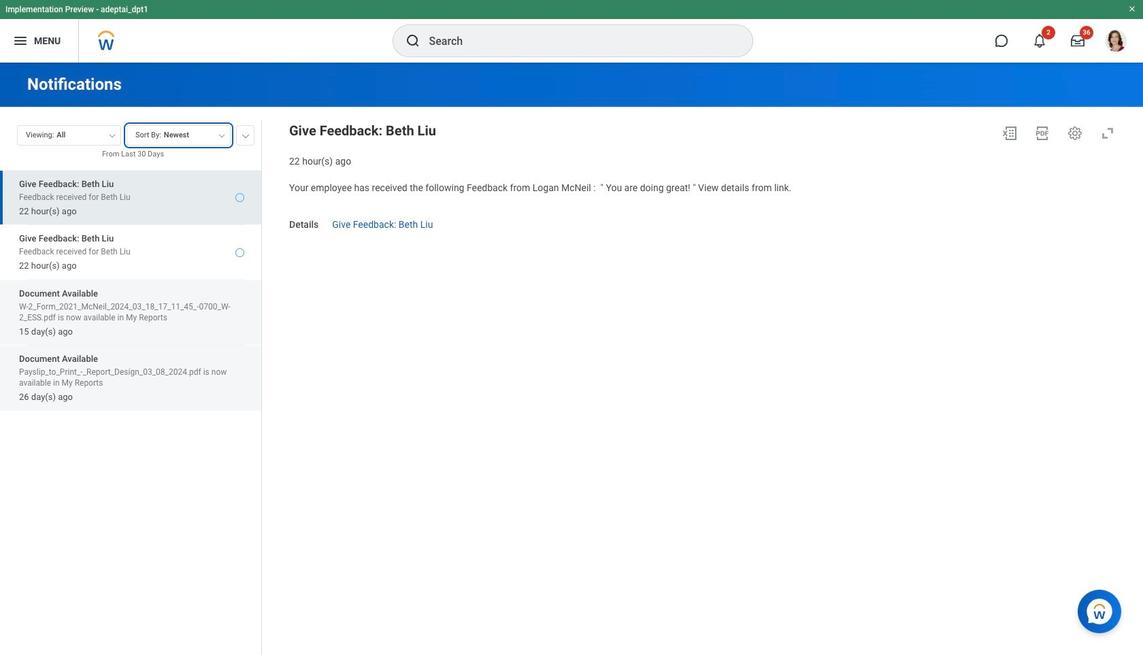 Task type: vqa. For each thing, say whether or not it's contained in the screenshot.
configure this page "image"
no



Task type: locate. For each thing, give the bounding box(es) containing it.
main content
[[0, 63, 1144, 656]]

tab panel
[[0, 119, 261, 656]]

region
[[289, 120, 1122, 168]]

mark read image
[[236, 194, 244, 203]]

view printable version (pdf) image
[[1035, 125, 1051, 142]]

close environment banner image
[[1129, 5, 1137, 13]]

notifications large image
[[1034, 34, 1047, 48]]

profile logan mcneil image
[[1106, 30, 1128, 55]]

banner
[[0, 0, 1144, 63]]



Task type: describe. For each thing, give the bounding box(es) containing it.
mark read image
[[236, 249, 244, 257]]

export to excel image
[[1002, 125, 1019, 142]]

inbox large image
[[1072, 34, 1085, 48]]

inbox items list box
[[0, 170, 261, 656]]

justify image
[[12, 33, 29, 49]]

fullscreen image
[[1100, 125, 1117, 142]]

more image
[[242, 131, 250, 138]]

Search Workday  search field
[[429, 26, 725, 56]]

task actions image
[[1068, 125, 1084, 142]]

search image
[[405, 33, 421, 49]]



